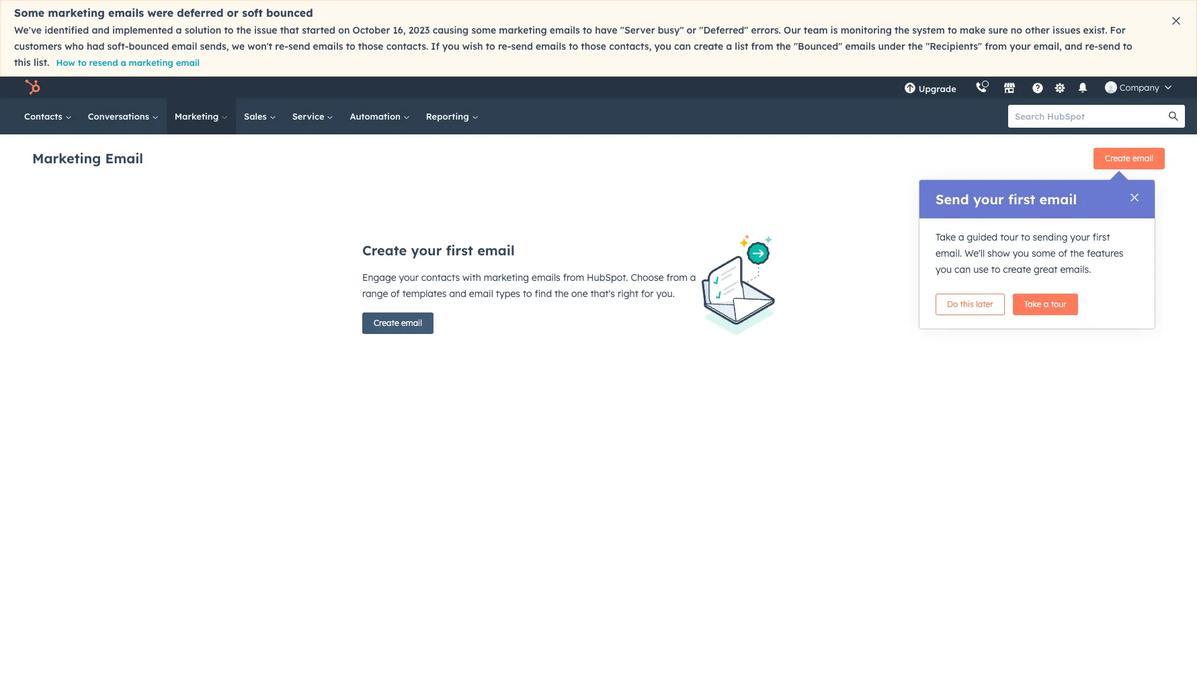 Task type: vqa. For each thing, say whether or not it's contained in the screenshot.
the middle date
no



Task type: locate. For each thing, give the bounding box(es) containing it.
bounced up that
[[266, 6, 313, 20]]

0 horizontal spatial and
[[92, 24, 110, 36]]

0 horizontal spatial this
[[14, 56, 31, 69]]

first for create your first email
[[446, 242, 473, 259]]

1 horizontal spatial tour
[[1052, 299, 1067, 309]]

upgrade
[[919, 83, 957, 94]]

system
[[913, 24, 945, 36]]

later
[[977, 299, 994, 309]]

take a tour button
[[1013, 294, 1078, 315]]

1 vertical spatial marketing
[[32, 150, 101, 166]]

1 horizontal spatial some
[[1032, 247, 1056, 260]]

range
[[362, 288, 388, 300]]

that's
[[591, 288, 615, 300]]

on
[[338, 24, 350, 36]]

create email
[[1106, 153, 1154, 163], [374, 318, 422, 328]]

2 those from the left
[[581, 40, 607, 52]]

take inside take a guided tour to sending your first email. we'll show you some of the features you can use to create great emails.
[[936, 231, 956, 243]]

1 vertical spatial create
[[1004, 264, 1032, 276]]

a right choose
[[691, 272, 696, 284]]

your
[[1010, 40, 1031, 52], [974, 191, 1005, 208], [1071, 231, 1091, 243], [411, 242, 442, 259], [399, 272, 419, 284]]

the down the our
[[776, 40, 791, 52]]

1 horizontal spatial first
[[1009, 191, 1036, 208]]

create your first email
[[362, 242, 515, 259]]

0 vertical spatial create
[[1106, 153, 1131, 163]]

create email for create email button within marketing email banner
[[1106, 153, 1154, 163]]

to left sending
[[1022, 231, 1031, 243]]

marketing down 'contacts' link
[[32, 150, 101, 166]]

send down for
[[1099, 40, 1121, 52]]

started
[[302, 24, 336, 36]]

first up features on the right top of page
[[1093, 231, 1111, 243]]

0 vertical spatial this
[[14, 56, 31, 69]]

re- down that
[[275, 40, 288, 52]]

0 horizontal spatial create
[[694, 40, 724, 52]]

create email button down range
[[362, 313, 434, 334]]

a inside button
[[1044, 299, 1049, 309]]

a up email. on the top
[[959, 231, 965, 243]]

create email inside marketing email banner
[[1106, 153, 1154, 163]]

1 vertical spatial or
[[687, 24, 697, 36]]

to inside engage your contacts with marketing emails from hubspot. choose from a range of templates and email types to find the one that's right for you.
[[523, 288, 532, 300]]

with
[[463, 272, 481, 284]]

1 vertical spatial can
[[955, 264, 971, 276]]

emails.
[[1061, 264, 1092, 276]]

create down the search hubspot search field
[[1106, 153, 1131, 163]]

marketing inside banner
[[32, 150, 101, 166]]

to right use
[[992, 264, 1001, 276]]

1 vertical spatial this
[[961, 299, 974, 309]]

list
[[735, 40, 749, 52]]

causing
[[433, 24, 469, 36]]

this right do
[[961, 299, 974, 309]]

1 those from the left
[[358, 40, 384, 52]]

take inside button
[[1025, 299, 1042, 309]]

take
[[936, 231, 956, 243], [1025, 299, 1042, 309]]

or
[[227, 6, 239, 20], [687, 24, 697, 36]]

email
[[172, 40, 197, 52], [176, 57, 200, 68], [1133, 153, 1154, 163], [1040, 191, 1077, 208], [478, 242, 515, 259], [469, 288, 494, 300], [401, 318, 422, 328]]

and down issues
[[1065, 40, 1083, 52]]

errors.
[[751, 24, 781, 36]]

re- down exist.
[[1086, 40, 1099, 52]]

1 horizontal spatial create email
[[1106, 153, 1154, 163]]

guided
[[967, 231, 998, 243]]

contacts,
[[609, 40, 652, 52]]

1 horizontal spatial marketing
[[175, 111, 221, 122]]

email.
[[936, 247, 962, 260]]

sales link
[[236, 98, 284, 134]]

0 horizontal spatial those
[[358, 40, 384, 52]]

company
[[1120, 82, 1160, 93]]

close image
[[1131, 194, 1139, 202]]

create down "deferred"
[[694, 40, 724, 52]]

0 vertical spatial create email button
[[1094, 148, 1165, 169]]

create email button
[[1094, 148, 1165, 169], [362, 313, 434, 334]]

2 horizontal spatial re-
[[1086, 40, 1099, 52]]

create email button up close icon
[[1094, 148, 1165, 169]]

of
[[1059, 247, 1068, 260], [391, 288, 400, 300]]

reporting link
[[418, 98, 487, 134]]

menu
[[895, 77, 1182, 98]]

can down busy"
[[675, 40, 691, 52]]

your right send
[[974, 191, 1005, 208]]

marketing for marketing email
[[32, 150, 101, 166]]

create email button inside marketing email banner
[[1094, 148, 1165, 169]]

1 vertical spatial bounced
[[129, 40, 169, 52]]

1 send from the left
[[288, 40, 310, 52]]

0 vertical spatial some
[[472, 24, 496, 36]]

1 vertical spatial some
[[1032, 247, 1056, 260]]

your up templates
[[399, 272, 419, 284]]

1 horizontal spatial those
[[581, 40, 607, 52]]

0 vertical spatial tour
[[1001, 231, 1019, 243]]

0 horizontal spatial first
[[446, 242, 473, 259]]

take up email. on the top
[[936, 231, 956, 243]]

0 horizontal spatial can
[[675, 40, 691, 52]]

and inside engage your contacts with marketing emails from hubspot. choose from a range of templates and email types to find the one that's right for you.
[[450, 288, 467, 300]]

templates
[[403, 288, 447, 300]]

create for create email button to the bottom
[[374, 318, 399, 328]]

menu item
[[966, 77, 969, 98]]

to left find
[[523, 288, 532, 300]]

tour down the great
[[1052, 299, 1067, 309]]

0 horizontal spatial take
[[936, 231, 956, 243]]

0 horizontal spatial bounced
[[129, 40, 169, 52]]

1 horizontal spatial create email button
[[1094, 148, 1165, 169]]

and down with
[[450, 288, 467, 300]]

1 horizontal spatial re-
[[498, 40, 511, 52]]

can
[[675, 40, 691, 52], [955, 264, 971, 276]]

"bounced"
[[794, 40, 843, 52]]

contacts
[[422, 272, 460, 284]]

reporting
[[426, 111, 472, 122]]

some marketing emails were deferred or soft bounced banner
[[0, 0, 1198, 77]]

marketing for marketing
[[175, 111, 221, 122]]

you down busy"
[[655, 40, 672, 52]]

to left have
[[583, 24, 592, 36]]

do this later button
[[936, 294, 1005, 315]]

0 vertical spatial create email
[[1106, 153, 1154, 163]]

0 vertical spatial take
[[936, 231, 956, 243]]

create up engage at the left top of the page
[[362, 242, 407, 259]]

you right 'show'
[[1013, 247, 1030, 260]]

some up "wish"
[[472, 24, 496, 36]]

1 horizontal spatial this
[[961, 299, 974, 309]]

the
[[236, 24, 251, 36], [895, 24, 910, 36], [776, 40, 791, 52], [908, 40, 923, 52], [1071, 247, 1085, 260], [555, 288, 569, 300]]

create inside take a guided tour to sending your first email. we'll show you some of the features you can use to create great emails.
[[1004, 264, 1032, 276]]

1 horizontal spatial send
[[511, 40, 533, 52]]

1 horizontal spatial of
[[1059, 247, 1068, 260]]

email,
[[1034, 40, 1062, 52]]

the up 'we'
[[236, 24, 251, 36]]

this left list.
[[14, 56, 31, 69]]

create email up close icon
[[1106, 153, 1154, 163]]

take a guided tour to sending your first email. we'll show you some of the features you can use to create great emails.
[[936, 231, 1124, 276]]

hubspot image
[[24, 79, 40, 95]]

marketing
[[175, 111, 221, 122], [32, 150, 101, 166]]

marketing inside we've identified and implemented a solution to the issue that started on october 16, 2023 causing some marketing emails to have "server busy" or "deferred" errors. our team is monitoring the system to make sure no other issues exist. for customers who had soft-bounced email sends, we won't re-send emails to those contacts. if you wish to re-send emails to those contacts, you can create a list from the "bounced" emails under the "recipients" from your email, and re-send to this list.
[[499, 24, 547, 36]]

0 horizontal spatial tour
[[1001, 231, 1019, 243]]

email inside engage your contacts with marketing emails from hubspot. choose from a range of templates and email types to find the one that's right for you.
[[469, 288, 494, 300]]

"recipients"
[[926, 40, 983, 52]]

take down the great
[[1025, 299, 1042, 309]]

emails inside engage your contacts with marketing emails from hubspot. choose from a range of templates and email types to find the one that's right for you.
[[532, 272, 561, 284]]

to
[[224, 24, 234, 36], [583, 24, 592, 36], [948, 24, 958, 36], [346, 40, 356, 52], [486, 40, 495, 52], [569, 40, 578, 52], [1124, 40, 1133, 52], [78, 57, 87, 68], [1022, 231, 1031, 243], [992, 264, 1001, 276], [523, 288, 532, 300]]

your down no
[[1010, 40, 1031, 52]]

0 vertical spatial can
[[675, 40, 691, 52]]

and
[[92, 24, 110, 36], [1065, 40, 1083, 52], [450, 288, 467, 300]]

2023
[[409, 24, 430, 36]]

1 horizontal spatial and
[[450, 288, 467, 300]]

1 horizontal spatial take
[[1025, 299, 1042, 309]]

to left contacts,
[[569, 40, 578, 52]]

a down the great
[[1044, 299, 1049, 309]]

of right range
[[391, 288, 400, 300]]

service
[[292, 111, 327, 122]]

marketing inside engage your contacts with marketing emails from hubspot. choose from a range of templates and email types to find the one that's right for you.
[[484, 272, 529, 284]]

create inside marketing email banner
[[1106, 153, 1131, 163]]

or inside we've identified and implemented a solution to the issue that started on october 16, 2023 causing some marketing emails to have "server busy" or "deferred" errors. our team is monitoring the system to make sure no other issues exist. for customers who had soft-bounced email sends, we won't re-send emails to those contacts. if you wish to re-send emails to those contacts, you can create a list from the "bounced" emails under the "recipients" from your email, and re-send to this list.
[[687, 24, 697, 36]]

notifications image
[[1077, 83, 1089, 95]]

menu containing company
[[895, 77, 1182, 98]]

from
[[752, 40, 774, 52], [985, 40, 1007, 52], [563, 272, 584, 284], [667, 272, 688, 284]]

1 horizontal spatial bounced
[[266, 6, 313, 20]]

2 horizontal spatial first
[[1093, 231, 1111, 243]]

marketing email
[[32, 150, 143, 166]]

or right busy"
[[687, 24, 697, 36]]

your up contacts
[[411, 242, 442, 259]]

for
[[1111, 24, 1126, 36]]

1 horizontal spatial can
[[955, 264, 971, 276]]

0 horizontal spatial of
[[391, 288, 400, 300]]

first inside take a guided tour to sending your first email. we'll show you some of the features you can use to create great emails.
[[1093, 231, 1111, 243]]

bounced down implemented
[[129, 40, 169, 52]]

0 vertical spatial marketing
[[175, 111, 221, 122]]

1 horizontal spatial create
[[1004, 264, 1032, 276]]

marketing left sales
[[175, 111, 221, 122]]

0 horizontal spatial some
[[472, 24, 496, 36]]

create down 'show'
[[1004, 264, 1032, 276]]

1 vertical spatial create email
[[374, 318, 422, 328]]

the left one
[[555, 288, 569, 300]]

how to resend a marketing email
[[56, 57, 200, 68]]

1 vertical spatial take
[[1025, 299, 1042, 309]]

from up you.
[[667, 272, 688, 284]]

1 vertical spatial tour
[[1052, 299, 1067, 309]]

send
[[936, 191, 970, 208]]

2 horizontal spatial send
[[1099, 40, 1121, 52]]

exist.
[[1084, 24, 1108, 36]]

send down that
[[288, 40, 310, 52]]

won't
[[248, 40, 273, 52]]

"deferred"
[[700, 24, 749, 36]]

0 horizontal spatial send
[[288, 40, 310, 52]]

2 vertical spatial and
[[450, 288, 467, 300]]

email
[[105, 150, 143, 166]]

create email for create email button to the bottom
[[374, 318, 422, 328]]

1 vertical spatial of
[[391, 288, 400, 300]]

first up sending
[[1009, 191, 1036, 208]]

conversations link
[[80, 98, 167, 134]]

3 re- from the left
[[1086, 40, 1099, 52]]

the down system
[[908, 40, 923, 52]]

this
[[14, 56, 31, 69], [961, 299, 974, 309]]

some up the great
[[1032, 247, 1056, 260]]

0 vertical spatial or
[[227, 6, 239, 20]]

first up with
[[446, 242, 473, 259]]

create
[[694, 40, 724, 52], [1004, 264, 1032, 276]]

soft
[[242, 6, 263, 20]]

create email down range
[[374, 318, 422, 328]]

2 vertical spatial create
[[374, 318, 399, 328]]

marketplaces image
[[1004, 83, 1016, 95]]

those down october
[[358, 40, 384, 52]]

upgrade image
[[904, 83, 916, 95]]

to down for
[[1124, 40, 1133, 52]]

tour
[[1001, 231, 1019, 243], [1052, 299, 1067, 309]]

0 horizontal spatial create email
[[374, 318, 422, 328]]

jacob simon image
[[1105, 81, 1117, 93]]

to right how
[[78, 57, 87, 68]]

send right "wish"
[[511, 40, 533, 52]]

your inside engage your contacts with marketing emails from hubspot. choose from a range of templates and email types to find the one that's right for you.
[[399, 272, 419, 284]]

find
[[535, 288, 552, 300]]

0 vertical spatial of
[[1059, 247, 1068, 260]]

and up had
[[92, 24, 110, 36]]

our
[[784, 24, 801, 36]]

1 horizontal spatial or
[[687, 24, 697, 36]]

to down on
[[346, 40, 356, 52]]

busy"
[[658, 24, 684, 36]]

no
[[1011, 24, 1023, 36]]

the up the emails.
[[1071, 247, 1085, 260]]

create down range
[[374, 318, 399, 328]]

a left list
[[726, 40, 732, 52]]

1 vertical spatial and
[[1065, 40, 1083, 52]]

a inside take a guided tour to sending your first email. we'll show you some of the features you can use to create great emails.
[[959, 231, 965, 243]]

re- right "wish"
[[498, 40, 511, 52]]

or left soft
[[227, 6, 239, 20]]

marketing email banner
[[32, 144, 1165, 175]]

emails
[[108, 6, 144, 20], [550, 24, 580, 36], [313, 40, 343, 52], [536, 40, 566, 52], [846, 40, 876, 52], [532, 272, 561, 284]]

choose
[[631, 272, 664, 284]]

your up features on the right top of page
[[1071, 231, 1091, 243]]

if
[[431, 40, 440, 52]]

0 vertical spatial create
[[694, 40, 724, 52]]

0 horizontal spatial create email button
[[362, 313, 434, 334]]

this inside we've identified and implemented a solution to the issue that started on october 16, 2023 causing some marketing emails to have "server busy" or "deferred" errors. our team is monitoring the system to make sure no other issues exist. for customers who had soft-bounced email sends, we won't re-send emails to those contacts. if you wish to re-send emails to those contacts, you can create a list from the "bounced" emails under the "recipients" from your email, and re-send to this list.
[[14, 56, 31, 69]]

0 horizontal spatial marketing
[[32, 150, 101, 166]]

can left use
[[955, 264, 971, 276]]

0 horizontal spatial re-
[[275, 40, 288, 52]]

first
[[1009, 191, 1036, 208], [1093, 231, 1111, 243], [446, 242, 473, 259]]

the up "under"
[[895, 24, 910, 36]]

those down have
[[581, 40, 607, 52]]

tour up 'show'
[[1001, 231, 1019, 243]]

of down sending
[[1059, 247, 1068, 260]]

for
[[641, 288, 654, 300]]



Task type: describe. For each thing, give the bounding box(es) containing it.
how
[[56, 57, 75, 68]]

3 send from the left
[[1099, 40, 1121, 52]]

take for take a tour
[[1025, 299, 1042, 309]]

to right "wish"
[[486, 40, 495, 52]]

calling icon button
[[970, 79, 993, 96]]

can inside take a guided tour to sending your first email. we'll show you some of the features you can use to create great emails.
[[955, 264, 971, 276]]

16,
[[393, 24, 406, 36]]

team
[[804, 24, 828, 36]]

conversations
[[88, 111, 152, 122]]

have
[[595, 24, 618, 36]]

of inside engage your contacts with marketing emails from hubspot. choose from a range of templates and email types to find the one that's right for you.
[[391, 288, 400, 300]]

some inside we've identified and implemented a solution to the issue that started on october 16, 2023 causing some marketing emails to have "server busy" or "deferred" errors. our team is monitoring the system to make sure no other issues exist. for customers who had soft-bounced email sends, we won't re-send emails to those contacts. if you wish to re-send emails to those contacts, you can create a list from the "bounced" emails under the "recipients" from your email, and re-send to this list.
[[472, 24, 496, 36]]

contacts.
[[386, 40, 429, 52]]

settings image
[[1055, 82, 1067, 94]]

hubspot.
[[587, 272, 628, 284]]

notifications button
[[1072, 77, 1095, 98]]

calling icon image
[[976, 82, 988, 94]]

engage
[[362, 272, 397, 284]]

a down some marketing emails were deferred or soft bounced
[[176, 24, 182, 36]]

your inside take a guided tour to sending your first email. we'll show you some of the features you can use to create great emails.
[[1071, 231, 1091, 243]]

to up 'we'
[[224, 24, 234, 36]]

service link
[[284, 98, 342, 134]]

wish
[[462, 40, 483, 52]]

2 re- from the left
[[498, 40, 511, 52]]

do
[[948, 299, 958, 309]]

had
[[87, 40, 105, 52]]

2 send from the left
[[511, 40, 533, 52]]

0 vertical spatial and
[[92, 24, 110, 36]]

1 vertical spatial create email button
[[362, 313, 434, 334]]

to up "recipients"
[[948, 24, 958, 36]]

were
[[147, 6, 174, 20]]

how to resend a marketing email link
[[56, 57, 200, 68]]

email inside we've identified and implemented a solution to the issue that started on october 16, 2023 causing some marketing emails to have "server busy" or "deferred" errors. our team is monitoring the system to make sure no other issues exist. for customers who had soft-bounced email sends, we won't re-send emails to those contacts. if you wish to re-send emails to those contacts, you can create a list from the "bounced" emails under the "recipients" from your email, and re-send to this list.
[[172, 40, 197, 52]]

your inside we've identified and implemented a solution to the issue that started on october 16, 2023 causing some marketing emails to have "server busy" or "deferred" errors. our team is monitoring the system to make sure no other issues exist. for customers who had soft-bounced email sends, we won't re-send emails to those contacts. if you wish to re-send emails to those contacts, you can create a list from the "bounced" emails under the "recipients" from your email, and re-send to this list.
[[1010, 40, 1031, 52]]

tour inside take a guided tour to sending your first email. we'll show you some of the features you can use to create great emails.
[[1001, 231, 1019, 243]]

you down email. on the top
[[936, 264, 952, 276]]

settings link
[[1052, 80, 1069, 94]]

engage your contacts with marketing emails from hubspot. choose from a range of templates and email types to find the one that's right for you.
[[362, 272, 696, 300]]

one
[[572, 288, 588, 300]]

"server
[[621, 24, 655, 36]]

a inside engage your contacts with marketing emails from hubspot. choose from a range of templates and email types to find the one that's right for you.
[[691, 272, 696, 284]]

the inside take a guided tour to sending your first email. we'll show you some of the features you can use to create great emails.
[[1071, 247, 1085, 260]]

make
[[960, 24, 986, 36]]

some inside take a guided tour to sending your first email. we'll show you some of the features you can use to create great emails.
[[1032, 247, 1056, 260]]

october
[[353, 24, 390, 36]]

0 vertical spatial bounced
[[266, 6, 313, 20]]

you right if
[[443, 40, 460, 52]]

your for engage your contacts with marketing emails from hubspot. choose from a range of templates and email types to find the one that's right for you.
[[399, 272, 419, 284]]

other
[[1026, 24, 1050, 36]]

we've
[[14, 24, 42, 36]]

resend
[[89, 57, 118, 68]]

sales
[[244, 111, 269, 122]]

can inside we've identified and implemented a solution to the issue that started on october 16, 2023 causing some marketing emails to have "server busy" or "deferred" errors. our team is monitoring the system to make sure no other issues exist. for customers who had soft-bounced email sends, we won't re-send emails to those contacts. if you wish to re-send emails to those contacts, you can create a list from the "bounced" emails under the "recipients" from your email, and re-send to this list.
[[675, 40, 691, 52]]

who
[[65, 40, 84, 52]]

first for send your first email
[[1009, 191, 1036, 208]]

use
[[974, 264, 989, 276]]

hubspot link
[[16, 79, 50, 95]]

from down errors.
[[752, 40, 774, 52]]

we'll
[[965, 247, 985, 260]]

search image
[[1169, 112, 1179, 121]]

take for take a guided tour to sending your first email. we'll show you some of the features you can use to create great emails.
[[936, 231, 956, 243]]

from down sure
[[985, 40, 1007, 52]]

company button
[[1097, 77, 1180, 98]]

solution
[[185, 24, 221, 36]]

bounced inside we've identified and implemented a solution to the issue that started on october 16, 2023 causing some marketing emails to have "server busy" or "deferred" errors. our team is monitoring the system to make sure no other issues exist. for customers who had soft-bounced email sends, we won't re-send emails to those contacts. if you wish to re-send emails to those contacts, you can create a list from the "bounced" emails under the "recipients" from your email, and re-send to this list.
[[129, 40, 169, 52]]

some marketing emails were deferred or soft bounced
[[14, 6, 313, 20]]

under
[[879, 40, 906, 52]]

features
[[1087, 247, 1124, 260]]

create for create email button within marketing email banner
[[1106, 153, 1131, 163]]

do this later
[[948, 299, 994, 309]]

that
[[280, 24, 299, 36]]

from up one
[[563, 272, 584, 284]]

great
[[1034, 264, 1058, 276]]

0 horizontal spatial or
[[227, 6, 239, 20]]

a down soft-
[[121, 57, 126, 68]]

soft-
[[107, 40, 129, 52]]

Search HubSpot search field
[[1009, 105, 1173, 128]]

you.
[[657, 288, 675, 300]]

1 re- from the left
[[275, 40, 288, 52]]

is
[[831, 24, 838, 36]]

tour inside the take a tour button
[[1052, 299, 1067, 309]]

1 vertical spatial create
[[362, 242, 407, 259]]

show
[[988, 247, 1011, 260]]

marketplaces button
[[996, 77, 1024, 98]]

marketing link
[[167, 98, 236, 134]]

implemented
[[112, 24, 173, 36]]

sure
[[989, 24, 1009, 36]]

sending
[[1033, 231, 1068, 243]]

monitoring
[[841, 24, 892, 36]]

contacts link
[[16, 98, 80, 134]]

we've identified and implemented a solution to the issue that started on october 16, 2023 causing some marketing emails to have "server busy" or "deferred" errors. our team is monitoring the system to make sure no other issues exist. for customers who had soft-bounced email sends, we won't re-send emails to those contacts. if you wish to re-send emails to those contacts, you can create a list from the "bounced" emails under the "recipients" from your email, and re-send to this list.
[[14, 24, 1133, 69]]

issue
[[254, 24, 277, 36]]

take a tour
[[1025, 299, 1067, 309]]

deferred
[[177, 6, 224, 20]]

automation
[[350, 111, 403, 122]]

we
[[232, 40, 245, 52]]

this inside button
[[961, 299, 974, 309]]

automation link
[[342, 98, 418, 134]]

send your first email
[[936, 191, 1077, 208]]

identified
[[44, 24, 89, 36]]

some
[[14, 6, 44, 20]]

the inside engage your contacts with marketing emails from hubspot. choose from a range of templates and email types to find the one that's right for you.
[[555, 288, 569, 300]]

help image
[[1032, 83, 1044, 95]]

search button
[[1163, 105, 1186, 128]]

your for create your first email
[[411, 242, 442, 259]]

contacts
[[24, 111, 65, 122]]

2 horizontal spatial and
[[1065, 40, 1083, 52]]

of inside take a guided tour to sending your first email. we'll show you some of the features you can use to create great emails.
[[1059, 247, 1068, 260]]

right
[[618, 288, 639, 300]]

customers
[[14, 40, 62, 52]]

create inside we've identified and implemented a solution to the issue that started on october 16, 2023 causing some marketing emails to have "server busy" or "deferred" errors. our team is monitoring the system to make sure no other issues exist. for customers who had soft-bounced email sends, we won't re-send emails to those contacts. if you wish to re-send emails to those contacts, you can create a list from the "bounced" emails under the "recipients" from your email, and re-send to this list.
[[694, 40, 724, 52]]

close banner icon image
[[1173, 17, 1181, 25]]

sends,
[[200, 40, 229, 52]]

your for send your first email
[[974, 191, 1005, 208]]

types
[[496, 288, 520, 300]]



